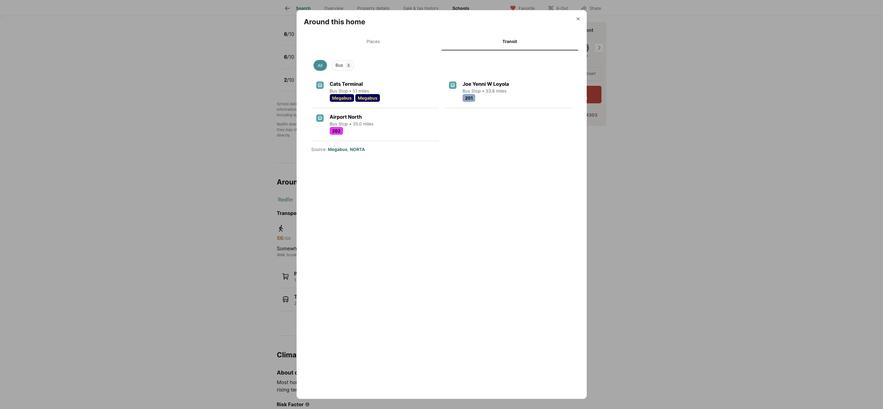Task type: describe. For each thing, give the bounding box(es) containing it.
serves inside the mckinley senior high school public, 9-12 • serves this home • 0.9mi
[[330, 81, 344, 86]]

boundaries
[[400, 122, 420, 127]]

loyola
[[494, 81, 509, 87]]

places tab
[[305, 34, 442, 49]]

around this home inside dialog
[[304, 18, 366, 26]]

is
[[299, 102, 302, 106]]

4
[[348, 278, 350, 283]]

rising
[[277, 387, 290, 393]]

list box inside around this home dialog
[[309, 58, 575, 70]]

chat
[[587, 72, 596, 76]]

to inside most homes have some risk of natural disasters, and may be impacted by climate change due to rising temperatures and sea levels.
[[496, 379, 501, 386]]

recommends
[[406, 102, 428, 106]]

miles inside joe yenni w loyola bus stop • 33.8 miles 201
[[496, 88, 507, 93]]

(225) 240-4303 link
[[563, 112, 598, 118]]

megabus up step,
[[332, 95, 352, 101]]

6 /10 public, 6-8 • serves this home • 2.2mi
[[284, 54, 380, 63]]

35.0
[[353, 121, 362, 126]]

56 /100
[[277, 235, 291, 241]]

56
[[277, 235, 284, 241]]

tour via video chat list box
[[515, 67, 602, 81]]

and right step,
[[344, 107, 351, 112]]

tour for tour with a redfin premier agent
[[515, 27, 526, 33]]

5
[[327, 35, 330, 40]]

bus image for airport north
[[316, 114, 324, 122]]

may inside most homes have some risk of natural disasters, and may be impacted by climate change due to rising temperatures and sea levels.
[[401, 379, 411, 386]]

1 their from the left
[[367, 107, 375, 112]]

home inside 6 /10 public, prek-5 • serves this home • 0.8mi
[[359, 35, 370, 40]]

walk
[[277, 253, 285, 257]]

megabus down 202
[[328, 147, 348, 152]]

share button
[[576, 1, 607, 14]]

visiting
[[326, 113, 339, 117]]

redfin right with
[[543, 27, 559, 33]]

stop for north
[[339, 121, 348, 126]]

next
[[530, 96, 538, 101]]

0 horizontal spatial greatschools
[[277, 10, 304, 15]]

1.1
[[353, 88, 358, 93]]

redfin up transportation
[[278, 197, 293, 203]]

school down service
[[393, 127, 405, 132]]

bus left 3
[[336, 62, 343, 68]]

greatschools summary rating
[[277, 10, 339, 15]]

rating
[[326, 10, 339, 15]]

the inside guaranteed to be accurate. to verify school enrollment eligibility, contact the school district directly.
[[457, 127, 463, 132]]

via
[[569, 72, 575, 76]]

transit 201, 202, megabus
[[294, 294, 333, 306]]

x-out button
[[543, 1, 574, 14]]

verify
[[383, 127, 392, 132]]

the inside first step, and conduct their own investigation to determine their desired schools or school districts, including by contacting and visiting the schools themselves.
[[340, 113, 345, 117]]

bus inside cats terminal bus stop • 1.1 miles
[[330, 88, 338, 93]]

somewhat
[[277, 246, 302, 252]]

1 vertical spatial risks
[[316, 369, 329, 376]]

this inside 6 /10 public, prek-5 • serves this home • 0.8mi
[[350, 35, 357, 40]]

information
[[277, 107, 297, 112]]

of
[[343, 379, 348, 386]]

tour for tour via video chat
[[559, 72, 568, 76]]

public, for 6 /10 public, prek-5 • serves this home • 0.8mi
[[301, 35, 315, 40]]

and down some
[[324, 387, 332, 393]]

natural
[[349, 379, 365, 386]]

agent
[[580, 27, 594, 33]]

megabus up nonprofit
[[358, 95, 378, 101]]

0 vertical spatial schools
[[454, 107, 467, 112]]

climate risks
[[277, 351, 322, 359]]

parks
[[352, 278, 363, 283]]

bus image for joe yenni w loyola
[[449, 81, 457, 89]]

• inside joe yenni w loyola bus stop • 33.8 miles 201
[[482, 88, 485, 93]]

serves for 6 /10 public, prek-5 • serves this home • 0.8mi
[[335, 35, 349, 40]]

a up conduct
[[350, 102, 352, 106]]

1
[[294, 278, 296, 283]]

• right 12
[[327, 81, 329, 86]]

impacted
[[419, 379, 441, 386]]

bus inside airport north bus stop • 35.0 miles 202
[[330, 121, 338, 126]]

source: megabus , norta
[[312, 147, 365, 152]]

27 button
[[519, 34, 544, 61]]

0 vertical spatial risks
[[305, 351, 322, 359]]

megabus inside "transit 201, 202, megabus"
[[314, 300, 333, 306]]

sunday
[[576, 54, 589, 58]]

tour with a redfin premier agent
[[515, 27, 594, 33]]

provided
[[303, 102, 318, 106]]

overview tab
[[318, 1, 351, 16]]

®
[[296, 253, 299, 257]]

a right with
[[539, 27, 542, 33]]

first
[[327, 107, 333, 112]]

senior
[[325, 74, 341, 80]]

most homes have some risk of natural disasters, and may be impacted by climate change due to rising temperatures and sea levels.
[[277, 379, 501, 393]]

schools tab
[[446, 1, 477, 16]]

some
[[320, 379, 332, 386]]

, a nonprofit organization. redfin recommends buyers and renters use greatschools information and ratings as a
[[277, 102, 494, 112]]

with
[[528, 27, 538, 33]]

about climate risks
[[277, 369, 329, 376]]

or inside first step, and conduct their own investigation to determine their desired schools or school districts, including by contacting and visiting the schools themselves.
[[468, 107, 472, 112]]

airport north bus stop • 35.0 miles 202
[[330, 114, 374, 133]]

redfin link
[[278, 197, 293, 203]]

public, for 6 /10 public, 6-8 • serves this home • 2.2mi
[[301, 58, 315, 63]]

about
[[277, 369, 294, 376]]

change for due
[[467, 379, 485, 386]]

service
[[386, 122, 399, 127]]

joe yenni w loyola bus stop • 33.8 miles 201
[[463, 81, 509, 101]]

2 their from the left
[[431, 107, 439, 112]]

school for school service boundaries are intended to be used as a reference only; they may change and are not
[[373, 122, 385, 127]]

0.9mi
[[370, 81, 382, 86]]

and down is
[[298, 107, 304, 112]]

nonprofit
[[353, 102, 369, 106]]

serves for 6 /10 public, 6-8 • serves this home • 2.2mi
[[328, 58, 342, 63]]

bus image for cats terminal
[[316, 81, 324, 89]]

places for places
[[367, 39, 380, 44]]

/10 for 6 /10 public, prek-5 • serves this home • 0.8mi
[[287, 31, 295, 37]]

transportation near 1637 e lakeshore dr
[[277, 210, 375, 216]]

be inside most homes have some risk of natural disasters, and may be impacted by climate change due to rising temperatures and sea levels.
[[412, 379, 418, 386]]

search
[[296, 6, 311, 11]]

home inside 6 /10 public, 6-8 • serves this home • 2.2mi
[[352, 58, 364, 63]]

next image
[[595, 43, 604, 53]]

yenni
[[473, 81, 486, 87]]

28 button
[[546, 35, 571, 61]]

redfin does not endorse or guarantee this information.
[[277, 122, 372, 127]]

walkable
[[303, 246, 324, 252]]

prek-
[[316, 35, 327, 40]]

stop inside joe yenni w loyola bus stop • 33.8 miles 201
[[472, 88, 481, 93]]

desired
[[440, 107, 453, 112]]

29
[[576, 41, 590, 55]]

restaurants,
[[322, 278, 346, 283]]

0 vertical spatial are
[[421, 122, 426, 127]]

airport
[[330, 114, 347, 120]]

factor
[[288, 402, 304, 408]]

transit for transit 201, 202, megabus
[[294, 294, 311, 300]]

27
[[522, 41, 535, 55]]

information.
[[352, 122, 372, 127]]

cats terminal bus stop • 1.1 miles
[[330, 81, 369, 93]]

to inside guaranteed to be accurate. to verify school enrollment eligibility, contact the school district directly.
[[350, 127, 353, 132]]

premier
[[560, 27, 579, 33]]

change for and
[[294, 127, 307, 132]]

to inside school service boundaries are intended to be used as a reference only; they may change and are not
[[444, 122, 447, 127]]

due
[[486, 379, 495, 386]]

grocery,
[[298, 278, 314, 283]]

transportation
[[277, 210, 313, 216]]

1 horizontal spatial by
[[319, 102, 323, 106]]

1 vertical spatial schools
[[346, 113, 360, 117]]

places 1 grocery, 26 restaurants, 4 parks
[[294, 271, 363, 283]]

240-
[[576, 112, 586, 118]]

this inside the mckinley senior high school public, 9-12 • serves this home • 0.9mi
[[345, 81, 353, 86]]

tax
[[418, 6, 424, 11]]

today
[[556, 96, 566, 101]]

201,
[[294, 300, 303, 306]]

school service boundaries are intended to be used as a reference only; they may change and are not
[[277, 122, 497, 132]]

26
[[316, 278, 321, 283]]

lakeshore
[[343, 210, 368, 216]]

all
[[318, 63, 323, 68]]

next available: today at 12:00 pm
[[530, 96, 588, 101]]

history
[[425, 6, 439, 11]]



Task type: vqa. For each thing, say whether or not it's contained in the screenshot.
Policy
no



Task type: locate. For each thing, give the bounding box(es) containing it.
not right does
[[299, 122, 305, 127]]

miles inside cats terminal bus stop • 1.1 miles
[[359, 88, 369, 93]]

1 vertical spatial around this home
[[277, 178, 339, 187]]

1 vertical spatial 6
[[284, 54, 287, 60]]

/10 for 2 /10
[[287, 77, 294, 83]]

investigation
[[384, 107, 407, 112]]

sea
[[334, 387, 342, 393]]

tab list
[[277, 0, 481, 16], [304, 33, 580, 50]]

serves right 8
[[328, 58, 342, 63]]

be left the impacted
[[412, 379, 418, 386]]

bus up 202
[[330, 121, 338, 126]]

• right the 5
[[331, 35, 334, 40]]

0 horizontal spatial change
[[294, 127, 307, 132]]

are
[[421, 122, 426, 127], [316, 127, 321, 132]]

accurate.
[[360, 127, 376, 132]]

6 inside 6 /10 public, prek-5 • serves this home • 0.8mi
[[284, 31, 287, 37]]

0 vertical spatial change
[[294, 127, 307, 132]]

their down buyers
[[431, 107, 439, 112]]

tour inside list box
[[559, 72, 568, 76]]

to up contact
[[444, 122, 447, 127]]

greatschools up step,
[[324, 102, 348, 106]]

none button containing 29
[[574, 35, 598, 61]]

0 horizontal spatial be
[[355, 127, 359, 132]]

schools down renters
[[454, 107, 467, 112]]

bus image up redfin does not endorse or guarantee this information.
[[316, 114, 324, 122]]

public, inside 6 /10 public, prek-5 • serves this home • 0.8mi
[[301, 35, 315, 40]]

2 horizontal spatial be
[[448, 122, 453, 127]]

use
[[463, 102, 469, 106]]

6
[[284, 31, 287, 37], [284, 54, 287, 60]]

1 horizontal spatial change
[[467, 379, 485, 386]]

1 public, from the top
[[301, 35, 315, 40]]

as inside school service boundaries are intended to be used as a reference only; they may change and are not
[[463, 122, 467, 127]]

they
[[277, 127, 285, 132]]

source:
[[312, 147, 327, 152]]

0 vertical spatial ,
[[348, 102, 349, 106]]

/10 up 2 /10
[[287, 54, 295, 60]]

school data is provided by greatschools
[[277, 102, 348, 106]]

risks up about climate risks
[[305, 351, 322, 359]]

201
[[465, 95, 473, 101]]

2 vertical spatial /10
[[287, 77, 294, 83]]

2.2mi
[[368, 58, 380, 63]]

0.8mi
[[375, 35, 386, 40]]

1 vertical spatial by
[[294, 113, 298, 117]]

redfin up investigation
[[393, 102, 405, 106]]

1 vertical spatial transit
[[294, 294, 311, 300]]

around this home element
[[304, 10, 373, 26]]

next available: today at 12:00 pm button
[[515, 86, 602, 103]]

levels.
[[343, 387, 358, 393]]

transit left 27
[[503, 39, 518, 44]]

0 horizontal spatial the
[[340, 113, 345, 117]]

1 horizontal spatial not
[[322, 127, 328, 132]]

2 vertical spatial be
[[412, 379, 418, 386]]

, left nonprofit
[[348, 102, 349, 106]]

6 inside 6 /10 public, 6-8 • serves this home • 2.2mi
[[284, 54, 287, 60]]

may inside school service boundaries are intended to be used as a reference only; they may change and are not
[[286, 127, 293, 132]]

redfin inside , a nonprofit organization. redfin recommends buyers and renters use greatschools information and ratings as a
[[393, 102, 405, 106]]

0 vertical spatial as
[[318, 107, 322, 112]]

6 up 2
[[284, 54, 287, 60]]

• right 8
[[325, 58, 327, 63]]

places for places 1 grocery, 26 restaurants, 4 parks
[[294, 271, 310, 277]]

school inside first step, and conduct their own investigation to determine their desired schools or school districts, including by contacting and visiting the schools themselves.
[[473, 107, 484, 112]]

by inside most homes have some risk of natural disasters, and may be impacted by climate change due to rising temperatures and sea levels.
[[442, 379, 448, 386]]

miles up accurate.
[[363, 121, 374, 126]]

miles down the loyola
[[496, 88, 507, 93]]

around this home up redfin link
[[277, 178, 339, 187]]

not inside school service boundaries are intended to be used as a reference only; they may change and are not
[[322, 127, 328, 132]]

3
[[348, 63, 350, 68]]

&
[[414, 6, 416, 11]]

and right disasters,
[[391, 379, 399, 386]]

step,
[[335, 107, 343, 112]]

their up themselves.
[[367, 107, 375, 112]]

tour via video chat
[[559, 72, 596, 76]]

by right the impacted
[[442, 379, 448, 386]]

/10 left mckinley
[[287, 77, 294, 83]]

•
[[331, 35, 334, 40], [371, 35, 374, 40], [325, 58, 327, 63], [365, 58, 367, 63], [327, 81, 329, 86], [367, 81, 369, 86], [349, 88, 352, 93], [482, 88, 485, 93], [349, 121, 352, 126]]

climate inside most homes have some risk of natural disasters, and may be impacted by climate change due to rising temperatures and sea levels.
[[449, 379, 466, 386]]

greatschools left summary
[[277, 10, 304, 15]]

pm
[[582, 96, 588, 101]]

determine
[[412, 107, 430, 112]]

school inside school service boundaries are intended to be used as a reference only; they may change and are not
[[373, 122, 385, 127]]

0 horizontal spatial are
[[316, 127, 321, 132]]

public, down mckinley
[[301, 81, 315, 86]]

6 down search link
[[284, 31, 287, 37]]

0 vertical spatial school
[[354, 74, 371, 80]]

home inside the mckinley senior high school public, 9-12 • serves this home • 0.9mi
[[354, 81, 366, 86]]

1 horizontal spatial are
[[421, 122, 426, 127]]

e
[[339, 210, 342, 216]]

be inside school service boundaries are intended to be used as a reference only; they may change and are not
[[448, 122, 453, 127]]

places inside tab
[[367, 39, 380, 44]]

• left the 33.8
[[482, 88, 485, 93]]

serves inside 6 /10 public, 6-8 • serves this home • 2.2mi
[[328, 58, 342, 63]]

2 6 from the top
[[284, 54, 287, 60]]

by right provided
[[319, 102, 323, 106]]

schools
[[453, 6, 470, 11]]

1 vertical spatial school
[[277, 102, 289, 106]]

1 horizontal spatial be
[[412, 379, 418, 386]]

this inside 6 /10 public, 6-8 • serves this home • 2.2mi
[[344, 58, 351, 63]]

• left the 1.1
[[349, 88, 352, 93]]

school
[[473, 107, 484, 112], [393, 127, 405, 132], [464, 127, 475, 132]]

12
[[321, 81, 325, 86]]

0 horizontal spatial school
[[277, 102, 289, 106]]

as
[[318, 107, 322, 112], [463, 122, 467, 127]]

north
[[348, 114, 362, 120]]

202,
[[304, 300, 313, 306]]

around this home down rating
[[304, 18, 366, 26]]

tab list containing places
[[304, 33, 580, 50]]

school up to
[[373, 122, 385, 127]]

be up contact
[[448, 122, 453, 127]]

/10 inside 6 /10 public, 6-8 • serves this home • 2.2mi
[[287, 54, 295, 60]]

this
[[331, 18, 345, 26], [350, 35, 357, 40], [344, 58, 351, 63], [345, 81, 353, 86], [344, 122, 351, 127], [304, 178, 317, 187]]

1 vertical spatial around
[[277, 178, 303, 187]]

1 horizontal spatial the
[[457, 127, 463, 132]]

or
[[468, 107, 472, 112], [321, 122, 324, 127]]

0 vertical spatial places
[[367, 39, 380, 44]]

serves right the 5
[[335, 35, 349, 40]]

1 horizontal spatial their
[[431, 107, 439, 112]]

ratings
[[305, 107, 317, 112]]

to down recommends
[[408, 107, 411, 112]]

0 vertical spatial not
[[299, 122, 305, 127]]

• left 0.9mi
[[367, 81, 369, 86]]

around this home dialog
[[297, 10, 587, 399]]

1 vertical spatial as
[[463, 122, 467, 127]]

0 horizontal spatial as
[[318, 107, 322, 112]]

are down endorse
[[316, 127, 321, 132]]

8
[[321, 58, 323, 63]]

school for school data is provided by greatschools
[[277, 102, 289, 106]]

0 vertical spatial /10
[[287, 31, 295, 37]]

disasters,
[[367, 379, 389, 386]]

1 horizontal spatial climate
[[449, 379, 466, 386]]

0 vertical spatial be
[[448, 122, 453, 127]]

change inside school service boundaries are intended to be used as a reference only; they may change and are not
[[294, 127, 307, 132]]

2 horizontal spatial by
[[442, 379, 448, 386]]

1 vertical spatial tab list
[[304, 33, 580, 50]]

around down summary
[[304, 18, 330, 26]]

1 vertical spatial climate
[[449, 379, 466, 386]]

school up 'information' at the top left
[[277, 102, 289, 106]]

1 vertical spatial tour
[[559, 72, 568, 76]]

0 vertical spatial serves
[[335, 35, 349, 40]]

None button
[[574, 35, 598, 61]]

serves inside 6 /10 public, prek-5 • serves this home • 0.8mi
[[335, 35, 349, 40]]

x-out
[[557, 5, 568, 11]]

homes
[[290, 379, 306, 386]]

high
[[342, 74, 353, 80]]

0 vertical spatial public,
[[301, 35, 315, 40]]

to inside first step, and conduct their own investigation to determine their desired schools or school districts, including by contacting and visiting the schools themselves.
[[408, 107, 411, 112]]

schools
[[454, 107, 467, 112], [346, 113, 360, 117]]

• inside airport north bus stop • 35.0 miles 202
[[349, 121, 352, 126]]

0 vertical spatial tab list
[[277, 0, 481, 16]]

1 horizontal spatial greatschools
[[324, 102, 348, 106]]

home inside dialog
[[346, 18, 366, 26]]

are up enrollment
[[421, 122, 426, 127]]

w
[[487, 81, 493, 87]]

public, inside 6 /10 public, 6-8 • serves this home • 2.2mi
[[301, 58, 315, 63]]

, inside , a nonprofit organization. redfin recommends buyers and renters use greatschools information and ratings as a
[[348, 102, 349, 106]]

and up desired
[[442, 102, 449, 106]]

tab list inside around this home dialog
[[304, 33, 580, 50]]

1 vertical spatial serves
[[328, 58, 342, 63]]

0 vertical spatial climate
[[295, 369, 315, 376]]

0 vertical spatial around
[[304, 18, 330, 26]]

0 horizontal spatial by
[[294, 113, 298, 117]]

• left 35.0
[[349, 121, 352, 126]]

list box containing bus
[[309, 58, 575, 70]]

public, left the "prek-" in the left of the page
[[301, 35, 315, 40]]

not down redfin does not endorse or guarantee this information.
[[322, 127, 328, 132]]

greatschools inside , a nonprofit organization. redfin recommends buyers and renters use greatschools information and ratings as a
[[471, 102, 494, 106]]

risk
[[277, 402, 287, 408]]

3 public, from the top
[[301, 81, 315, 86]]

/10 down search link
[[287, 31, 295, 37]]

may left the impacted
[[401, 379, 411, 386]]

home
[[346, 18, 366, 26], [359, 35, 370, 40], [352, 58, 364, 63], [354, 81, 366, 86], [319, 178, 339, 187]]

1 horizontal spatial places
[[367, 39, 380, 44]]

bus image down mckinley
[[316, 81, 324, 89]]

serves
[[335, 35, 349, 40], [328, 58, 342, 63], [330, 81, 344, 86]]

transit for transit
[[503, 39, 518, 44]]

be inside guaranteed to be accurate. to verify school enrollment eligibility, contact the school district directly.
[[355, 127, 359, 132]]

to
[[377, 127, 382, 132]]

to down 35.0
[[350, 127, 353, 132]]

0 vertical spatial 6
[[284, 31, 287, 37]]

only;
[[489, 122, 497, 127]]

bus down joe
[[463, 88, 471, 93]]

0 vertical spatial or
[[468, 107, 472, 112]]

0 vertical spatial the
[[340, 113, 345, 117]]

0 horizontal spatial their
[[367, 107, 375, 112]]

stop down yenni
[[472, 88, 481, 93]]

transit inside transit tab
[[503, 39, 518, 44]]

bus down cats at the top left of page
[[330, 88, 338, 93]]

0 horizontal spatial around
[[277, 178, 303, 187]]

places up 2.2mi
[[367, 39, 380, 44]]

6 /10 public, prek-5 • serves this home • 0.8mi
[[284, 31, 386, 40]]

2 public, from the top
[[301, 58, 315, 63]]

0 horizontal spatial climate
[[295, 369, 315, 376]]

public, left 6-
[[301, 58, 315, 63]]

change inside most homes have some risk of natural disasters, and may be impacted by climate change due to rising temperatures and sea levels.
[[467, 379, 485, 386]]

tour left with
[[515, 27, 526, 33]]

list box
[[309, 58, 575, 70]]

joe
[[463, 81, 472, 87]]

by inside first step, and conduct their own investigation to determine their desired schools or school districts, including by contacting and visiting the schools themselves.
[[294, 113, 298, 117]]

guaranteed to be accurate. to verify school enrollment eligibility, contact the school district directly.
[[277, 127, 488, 138]]

2 vertical spatial serves
[[330, 81, 344, 86]]

a inside school service boundaries are intended to be used as a reference only; they may change and are not
[[468, 122, 470, 127]]

by up does
[[294, 113, 298, 117]]

miles right the 1.1
[[359, 88, 369, 93]]

most
[[277, 379, 289, 386]]

stop up guaranteed
[[339, 121, 348, 126]]

2 /10
[[284, 77, 294, 83]]

2 , from the top
[[348, 147, 349, 152]]

1 horizontal spatial transit
[[503, 39, 518, 44]]

greatschools summary rating link
[[277, 10, 339, 15]]

1 vertical spatial be
[[355, 127, 359, 132]]

as right used
[[463, 122, 467, 127]]

change left due
[[467, 379, 485, 386]]

a left first
[[323, 107, 326, 112]]

1 vertical spatial the
[[457, 127, 463, 132]]

the down step,
[[340, 113, 345, 117]]

may down does
[[286, 127, 293, 132]]

risk factor
[[277, 402, 304, 408]]

as inside , a nonprofit organization. redfin recommends buyers and renters use greatschools information and ratings as a
[[318, 107, 322, 112]]

6 for 6 /10 public, prek-5 • serves this home • 0.8mi
[[284, 31, 287, 37]]

guarantee
[[325, 122, 343, 127]]

a left reference
[[468, 122, 470, 127]]

2 horizontal spatial school
[[373, 122, 385, 127]]

28
[[548, 41, 563, 55]]

/10 for 6 /10 public, 6-8 • serves this home • 2.2mi
[[287, 54, 295, 60]]

endorse
[[306, 122, 320, 127]]

1 vertical spatial are
[[316, 127, 321, 132]]

1 vertical spatial /10
[[287, 54, 295, 60]]

transit inside "transit 201, 202, megabus"
[[294, 294, 311, 300]]

including
[[277, 113, 293, 117]]

0 horizontal spatial not
[[299, 122, 305, 127]]

places inside places 1 grocery, 26 restaurants, 4 parks
[[294, 271, 310, 277]]

1 horizontal spatial schools
[[454, 107, 467, 112]]

climate right the impacted
[[449, 379, 466, 386]]

reference
[[471, 122, 488, 127]]

6 for 6 /10 public, 6-8 • serves this home • 2.2mi
[[284, 54, 287, 60]]

miles for cats terminal
[[359, 88, 369, 93]]

2 vertical spatial public,
[[301, 81, 315, 86]]

stop inside cats terminal bus stop • 1.1 miles
[[339, 88, 348, 93]]

and down endorse
[[308, 127, 315, 132]]

district
[[476, 127, 488, 132]]

0 horizontal spatial places
[[294, 271, 310, 277]]

school up 'terminal'
[[354, 74, 371, 80]]

1 horizontal spatial as
[[463, 122, 467, 127]]

themselves.
[[361, 113, 382, 117]]

(225) 240-4303
[[563, 112, 598, 118]]

climate up the homes
[[295, 369, 315, 376]]

0 horizontal spatial or
[[321, 122, 324, 127]]

1 horizontal spatial around
[[304, 18, 330, 26]]

miles inside airport north bus stop • 35.0 miles 202
[[363, 121, 374, 126]]

, left norta link
[[348, 147, 349, 152]]

1 vertical spatial places
[[294, 271, 310, 277]]

risks
[[305, 351, 322, 359], [316, 369, 329, 376]]

1 horizontal spatial school
[[354, 74, 371, 80]]

data
[[290, 102, 298, 106]]

around inside dialog
[[304, 18, 330, 26]]

x-
[[557, 5, 561, 11]]

greatschools up districts,
[[471, 102, 494, 106]]

bus image left joe
[[449, 81, 457, 89]]

1 horizontal spatial or
[[468, 107, 472, 112]]

0 vertical spatial around this home
[[304, 18, 366, 26]]

1 vertical spatial or
[[321, 122, 324, 127]]

the down used
[[457, 127, 463, 132]]

redfin up "they"
[[277, 122, 288, 127]]

change down does
[[294, 127, 307, 132]]

1 horizontal spatial tour
[[559, 72, 568, 76]]

tour left via
[[559, 72, 568, 76]]

tab list containing search
[[277, 0, 481, 16]]

0 vertical spatial by
[[319, 102, 323, 106]]

stop down cats at the top left of page
[[339, 88, 348, 93]]

• left 0.8mi
[[371, 35, 374, 40]]

first step, and conduct their own investigation to determine their desired schools or school districts, including by contacting and visiting the schools themselves.
[[277, 107, 501, 117]]

0 horizontal spatial may
[[286, 127, 293, 132]]

school left districts,
[[473, 107, 484, 112]]

stop for terminal
[[339, 88, 348, 93]]

/10
[[287, 31, 295, 37], [287, 54, 295, 60], [287, 77, 294, 83]]

/10 inside 6 /10 public, prek-5 • serves this home • 0.8mi
[[287, 31, 295, 37]]

miles for airport north
[[363, 121, 374, 126]]

1 vertical spatial public,
[[301, 58, 315, 63]]

to right due
[[496, 379, 501, 386]]

be down 35.0
[[355, 127, 359, 132]]

video
[[576, 72, 586, 76]]

12:00
[[572, 96, 581, 101]]

1 6 from the top
[[284, 31, 287, 37]]

and inside school service boundaries are intended to be used as a reference only; they may change and are not
[[308, 127, 315, 132]]

0 horizontal spatial transit
[[294, 294, 311, 300]]

bus image
[[316, 81, 324, 89], [449, 81, 457, 89], [316, 114, 324, 122]]

mckinley senior high school public, 9-12 • serves this home • 0.9mi
[[301, 74, 382, 86]]

redfin
[[543, 27, 559, 33], [393, 102, 405, 106], [277, 122, 288, 127], [278, 197, 293, 203]]

public, inside the mckinley senior high school public, 9-12 • serves this home • 0.9mi
[[301, 81, 315, 86]]

sale & tax history tab
[[397, 1, 446, 16]]

2 vertical spatial by
[[442, 379, 448, 386]]

0 vertical spatial may
[[286, 127, 293, 132]]

0 vertical spatial tour
[[515, 27, 526, 33]]

risk
[[334, 379, 342, 386]]

property details tab
[[351, 1, 397, 16]]

or down the use
[[468, 107, 472, 112]]

climate
[[277, 351, 304, 359]]

• inside cats terminal bus stop • 1.1 miles
[[349, 88, 352, 93]]

conduct
[[352, 107, 366, 112]]

bus inside joe yenni w loyola bus stop • 33.8 miles 201
[[463, 88, 471, 93]]

1 vertical spatial not
[[322, 127, 328, 132]]

0 vertical spatial transit
[[503, 39, 518, 44]]

at
[[567, 96, 571, 101]]

this inside dialog
[[331, 18, 345, 26]]

school down reference
[[464, 127, 475, 132]]

tour
[[515, 27, 526, 33], [559, 72, 568, 76]]

contact
[[443, 127, 456, 132]]

1 , from the top
[[348, 102, 349, 106]]

school inside the mckinley senior high school public, 9-12 • serves this home • 0.9mi
[[354, 74, 371, 80]]

risks up some
[[316, 369, 329, 376]]

2
[[284, 77, 287, 83]]

• left 2.2mi
[[365, 58, 367, 63]]

climate
[[295, 369, 315, 376], [449, 379, 466, 386]]

0 horizontal spatial tour
[[515, 27, 526, 33]]

1 horizontal spatial may
[[401, 379, 411, 386]]

change
[[294, 127, 307, 132], [467, 379, 485, 386]]

2 horizontal spatial greatschools
[[471, 102, 494, 106]]

option
[[515, 67, 555, 81]]

transit tab
[[442, 34, 579, 49]]

transit up 201,
[[294, 294, 311, 300]]

9-
[[316, 81, 321, 86]]

1 vertical spatial change
[[467, 379, 485, 386]]

and up redfin does not endorse or guarantee this information.
[[319, 113, 325, 117]]

, inside around this home dialog
[[348, 147, 349, 152]]

megabus right 202,
[[314, 300, 333, 306]]

2 vertical spatial school
[[373, 122, 385, 127]]

details
[[376, 6, 390, 11]]

around
[[304, 18, 330, 26], [277, 178, 303, 187]]

1 vertical spatial may
[[401, 379, 411, 386]]

stop inside airport north bus stop • 35.0 miles 202
[[339, 121, 348, 126]]

0 horizontal spatial schools
[[346, 113, 360, 117]]

cats
[[330, 81, 341, 87]]

1 vertical spatial ,
[[348, 147, 349, 152]]

places up grocery,
[[294, 271, 310, 277]]



